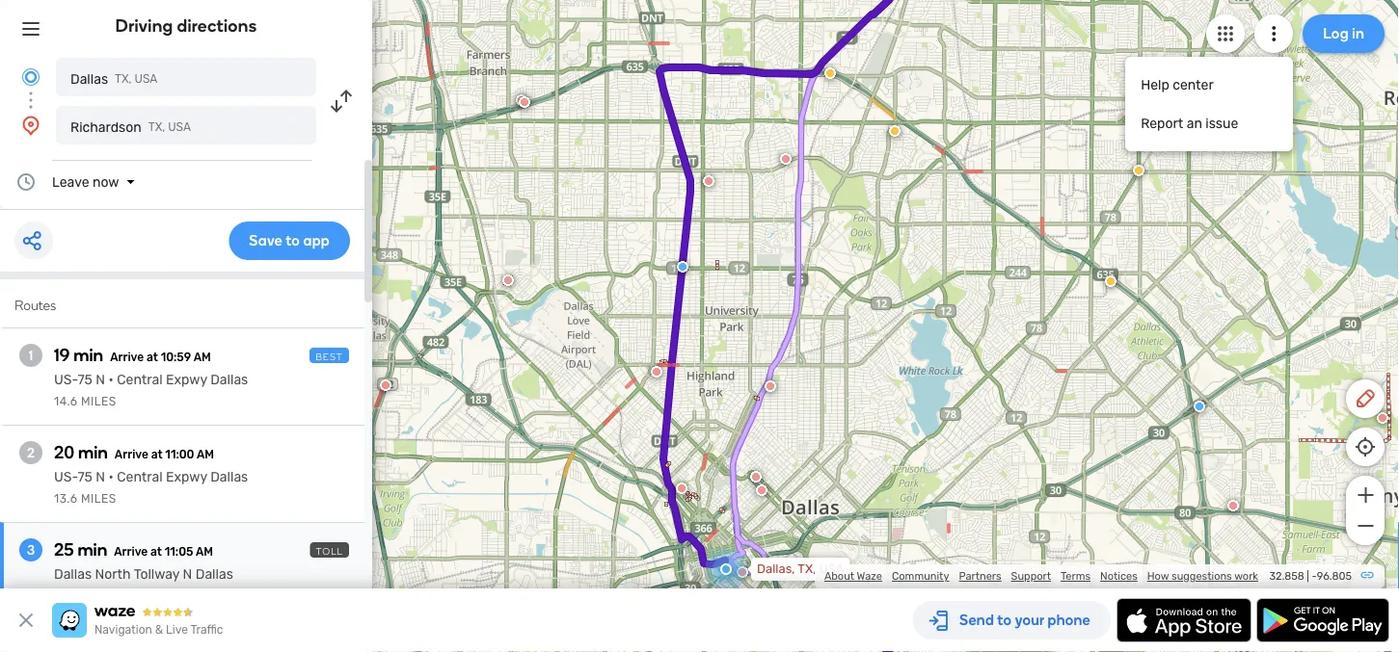 Task type: locate. For each thing, give the bounding box(es) containing it.
1 central from the top
[[117, 372, 163, 388]]

2 vertical spatial usa
[[819, 562, 844, 577]]

1 vertical spatial miles
[[81, 493, 116, 506]]

75 for 19
[[78, 372, 92, 388]]

2 us- from the top
[[54, 470, 78, 486]]

19
[[54, 345, 70, 366]]

clock image
[[14, 171, 38, 194]]

zoom in image
[[1354, 484, 1378, 507]]

navigation
[[95, 624, 152, 637]]

min for 20 min
[[78, 443, 108, 463]]

at inside 19 min arrive at 10:59 am
[[147, 351, 158, 365]]

• inside us-75 n • central expwy dallas 14.6 miles
[[108, 372, 114, 388]]

1 vertical spatial min
[[78, 443, 108, 463]]

n down the 11:05
[[183, 567, 192, 583]]

19 min arrive at 10:59 am
[[54, 345, 211, 366]]

tx, inside dallas tx, usa
[[115, 72, 132, 86]]

-
[[1312, 570, 1317, 583]]

arrive up us-75 n • central expwy dallas 14.6 miles
[[110, 351, 144, 365]]

usa right richardson
[[168, 121, 191, 134]]

central
[[117, 372, 163, 388], [117, 470, 163, 486]]

tx, inside richardson tx, usa
[[148, 121, 165, 134]]

• for 19 min
[[108, 372, 114, 388]]

0 horizontal spatial hazard image
[[825, 68, 836, 79]]

2 miles from the top
[[81, 493, 116, 506]]

tx, for richardson
[[148, 121, 165, 134]]

min
[[74, 345, 103, 366], [78, 443, 108, 463], [78, 540, 107, 561]]

support link
[[1011, 570, 1051, 583]]

central down 20 min arrive at 11:00 am
[[117, 470, 163, 486]]

0 vertical spatial central
[[117, 372, 163, 388]]

dallas inside us-75 n • central expwy dallas 13.6 miles
[[210, 470, 248, 486]]

miles right 13.6
[[81, 493, 116, 506]]

1 horizontal spatial tx,
[[148, 121, 165, 134]]

arrive up us-75 n • central expwy dallas 13.6 miles
[[115, 448, 148, 462]]

tx, right richardson
[[148, 121, 165, 134]]

central for 19 min
[[117, 372, 163, 388]]

dallas
[[70, 71, 108, 87], [210, 372, 248, 388], [210, 470, 248, 486], [54, 567, 92, 583], [196, 567, 233, 583]]

• inside us-75 n • central expwy dallas 13.6 miles
[[108, 470, 114, 486]]

usa left 'waze' at right bottom
[[819, 562, 844, 577]]

am right 11:00 on the left bottom of page
[[197, 448, 214, 462]]

us- up 13.6
[[54, 470, 78, 486]]

expwy for 20 min
[[166, 470, 207, 486]]

• down 20 min arrive at 11:00 am
[[108, 470, 114, 486]]

0 vertical spatial tx,
[[115, 72, 132, 86]]

driving
[[115, 15, 173, 36]]

police image
[[677, 261, 689, 273], [1194, 401, 1206, 413]]

at left 11:00 on the left bottom of page
[[151, 448, 163, 462]]

usa
[[135, 72, 158, 86], [168, 121, 191, 134], [819, 562, 844, 577]]

tx,
[[115, 72, 132, 86], [148, 121, 165, 134], [798, 562, 816, 577]]

us- inside us-75 n • central expwy dallas 14.6 miles
[[54, 372, 78, 388]]

usa up richardson tx, usa at the left top
[[135, 72, 158, 86]]

us-75 n • central expwy dallas 13.6 miles
[[54, 470, 248, 506]]

usa inside richardson tx, usa
[[168, 121, 191, 134]]

• down 19 min arrive at 10:59 am
[[108, 372, 114, 388]]

work
[[1235, 570, 1259, 583]]

tx, right dallas,
[[798, 562, 816, 577]]

am inside 20 min arrive at 11:00 am
[[197, 448, 214, 462]]

1 vertical spatial us-
[[54, 470, 78, 486]]

1 • from the top
[[108, 372, 114, 388]]

1 vertical spatial expwy
[[166, 470, 207, 486]]

0 vertical spatial miles
[[81, 395, 116, 409]]

0 horizontal spatial usa
[[135, 72, 158, 86]]

1
[[29, 348, 33, 364]]

miles
[[81, 395, 116, 409], [81, 493, 116, 506]]

traffic
[[190, 624, 223, 637]]

usa inside dallas tx, usa
[[135, 72, 158, 86]]

am
[[194, 351, 211, 365], [197, 448, 214, 462], [196, 546, 213, 559]]

2 horizontal spatial hazard image
[[1133, 165, 1145, 176]]

partners
[[959, 570, 1002, 583]]

arrive inside 19 min arrive at 10:59 am
[[110, 351, 144, 365]]

0 horizontal spatial police image
[[677, 261, 689, 273]]

•
[[108, 372, 114, 388], [108, 470, 114, 486]]

96.805
[[1317, 570, 1352, 583]]

75
[[78, 372, 92, 388], [78, 470, 92, 486]]

at for 20 min
[[151, 448, 163, 462]]

n down 19 min arrive at 10:59 am
[[96, 372, 105, 388]]

1 vertical spatial n
[[96, 470, 105, 486]]

1 75 from the top
[[78, 372, 92, 388]]

2 vertical spatial hazard image
[[1133, 165, 1145, 176]]

hazard image
[[825, 68, 836, 79], [889, 125, 901, 137], [1133, 165, 1145, 176]]

20 min arrive at 11:00 am
[[54, 443, 214, 463]]

miles for 19 min
[[81, 395, 116, 409]]

1 vertical spatial arrive
[[115, 448, 148, 462]]

dallas, tx, usa
[[757, 562, 844, 577]]

road closed image
[[519, 96, 530, 108], [780, 153, 792, 165], [703, 176, 715, 187], [765, 381, 776, 393], [1377, 413, 1389, 424], [750, 472, 762, 483], [676, 483, 688, 495], [737, 567, 748, 579]]

|
[[1307, 570, 1310, 583]]

min right the 19
[[74, 345, 103, 366]]

2 vertical spatial am
[[196, 546, 213, 559]]

am inside 25 min arrive at 11:05 am
[[196, 546, 213, 559]]

11:05
[[165, 546, 193, 559]]

0 vertical spatial police image
[[677, 261, 689, 273]]

am right 10:59
[[194, 351, 211, 365]]

toll
[[316, 546, 343, 557]]

miles right 14.6
[[81, 395, 116, 409]]

central down 19 min arrive at 10:59 am
[[117, 372, 163, 388]]

pencil image
[[1354, 388, 1377, 411]]

driving directions
[[115, 15, 257, 36]]

0 vertical spatial us-
[[54, 372, 78, 388]]

75 inside us-75 n • central expwy dallas 14.6 miles
[[78, 372, 92, 388]]

us- inside us-75 n • central expwy dallas 13.6 miles
[[54, 470, 78, 486]]

0 vertical spatial arrive
[[110, 351, 144, 365]]

am inside 19 min arrive at 10:59 am
[[194, 351, 211, 365]]

arrive for 20 min
[[115, 448, 148, 462]]

at inside 25 min arrive at 11:05 am
[[150, 546, 162, 559]]

2 horizontal spatial tx,
[[798, 562, 816, 577]]

expwy down 11:00 on the left bottom of page
[[166, 470, 207, 486]]

us-
[[54, 372, 78, 388], [54, 470, 78, 486]]

live
[[166, 624, 188, 637]]

25 min arrive at 11:05 am
[[54, 540, 213, 561]]

miles for 20 min
[[81, 493, 116, 506]]

0 vertical spatial hazard image
[[825, 68, 836, 79]]

dallas,
[[757, 562, 795, 577]]

road closed image
[[516, 95, 528, 106], [502, 275, 514, 286], [651, 366, 663, 378], [380, 380, 392, 392], [756, 485, 768, 497], [1228, 501, 1239, 512]]

leave
[[52, 174, 89, 190]]

2 central from the top
[[117, 470, 163, 486]]

2 vertical spatial tx,
[[798, 562, 816, 577]]

tx, for dallas
[[115, 72, 132, 86]]

community link
[[892, 570, 949, 583]]

expwy down 10:59
[[166, 372, 207, 388]]

miles inside us-75 n • central expwy dallas 14.6 miles
[[81, 395, 116, 409]]

1 vertical spatial central
[[117, 470, 163, 486]]

tollway
[[134, 567, 180, 583]]

2 vertical spatial min
[[78, 540, 107, 561]]

min right 20
[[78, 443, 108, 463]]

2 • from the top
[[108, 470, 114, 486]]

1 horizontal spatial police image
[[1194, 401, 1206, 413]]

central inside us-75 n • central expwy dallas 13.6 miles
[[117, 470, 163, 486]]

2 expwy from the top
[[166, 470, 207, 486]]

1 horizontal spatial hazard image
[[889, 125, 901, 137]]

am for 25 min
[[196, 546, 213, 559]]

about
[[825, 570, 855, 583]]

am right the 11:05
[[196, 546, 213, 559]]

support
[[1011, 570, 1051, 583]]

n down 20 min arrive at 11:00 am
[[96, 470, 105, 486]]

0 vertical spatial n
[[96, 372, 105, 388]]

terms link
[[1061, 570, 1091, 583]]

25
[[54, 540, 74, 561]]

community
[[892, 570, 949, 583]]

best
[[316, 351, 343, 363]]

0 vertical spatial at
[[147, 351, 158, 365]]

dallas north tollway n dallas
[[54, 567, 233, 583]]

0 vertical spatial am
[[194, 351, 211, 365]]

arrive up dallas north tollway n dallas
[[114, 546, 148, 559]]

at
[[147, 351, 158, 365], [151, 448, 163, 462], [150, 546, 162, 559]]

central inside us-75 n • central expwy dallas 14.6 miles
[[117, 372, 163, 388]]

75 up 13.6
[[78, 470, 92, 486]]

tx, up richardson tx, usa at the left top
[[115, 72, 132, 86]]

expwy for 19 min
[[166, 372, 207, 388]]

0 vertical spatial expwy
[[166, 372, 207, 388]]

n inside us-75 n • central expwy dallas 13.6 miles
[[96, 470, 105, 486]]

1 vertical spatial •
[[108, 470, 114, 486]]

1 vertical spatial am
[[197, 448, 214, 462]]

navigation & live traffic
[[95, 624, 223, 637]]

0 vertical spatial 75
[[78, 372, 92, 388]]

1 vertical spatial tx,
[[148, 121, 165, 134]]

0 vertical spatial min
[[74, 345, 103, 366]]

current location image
[[19, 66, 42, 89]]

1 vertical spatial usa
[[168, 121, 191, 134]]

1 expwy from the top
[[166, 372, 207, 388]]

notices link
[[1100, 570, 1138, 583]]

n inside us-75 n • central expwy dallas 14.6 miles
[[96, 372, 105, 388]]

• for 20 min
[[108, 470, 114, 486]]

expwy inside us-75 n • central expwy dallas 13.6 miles
[[166, 470, 207, 486]]

at left 10:59
[[147, 351, 158, 365]]

1 vertical spatial 75
[[78, 470, 92, 486]]

us-75 n • central expwy dallas 14.6 miles
[[54, 372, 248, 409]]

at up tollway
[[150, 546, 162, 559]]

min right 25
[[78, 540, 107, 561]]

how suggestions work link
[[1147, 570, 1259, 583]]

0 vertical spatial •
[[108, 372, 114, 388]]

1 us- from the top
[[54, 372, 78, 388]]

expwy inside us-75 n • central expwy dallas 14.6 miles
[[166, 372, 207, 388]]

n
[[96, 372, 105, 388], [96, 470, 105, 486], [183, 567, 192, 583]]

at inside 20 min arrive at 11:00 am
[[151, 448, 163, 462]]

miles inside us-75 n • central expwy dallas 13.6 miles
[[81, 493, 116, 506]]

1 horizontal spatial usa
[[168, 121, 191, 134]]

2 vertical spatial arrive
[[114, 546, 148, 559]]

75 inside us-75 n • central expwy dallas 13.6 miles
[[78, 470, 92, 486]]

at for 25 min
[[150, 546, 162, 559]]

arrive inside 20 min arrive at 11:00 am
[[115, 448, 148, 462]]

arrive inside 25 min arrive at 11:05 am
[[114, 546, 148, 559]]

0 horizontal spatial tx,
[[115, 72, 132, 86]]

1 miles from the top
[[81, 395, 116, 409]]

dallas tx, usa
[[70, 71, 158, 87]]

us- up 14.6
[[54, 372, 78, 388]]

expwy
[[166, 372, 207, 388], [166, 470, 207, 486]]

75 up 14.6
[[78, 372, 92, 388]]

2 75 from the top
[[78, 470, 92, 486]]

2 vertical spatial at
[[150, 546, 162, 559]]

1 vertical spatial at
[[151, 448, 163, 462]]

arrive
[[110, 351, 144, 365], [115, 448, 148, 462], [114, 546, 148, 559]]

0 vertical spatial usa
[[135, 72, 158, 86]]

richardson
[[70, 119, 141, 135]]



Task type: describe. For each thing, give the bounding box(es) containing it.
now
[[93, 174, 119, 190]]

1 vertical spatial hazard image
[[889, 125, 901, 137]]

14.6
[[54, 395, 78, 409]]

directions
[[177, 15, 257, 36]]

2 horizontal spatial usa
[[819, 562, 844, 577]]

about waze link
[[825, 570, 882, 583]]

dallas inside us-75 n • central expwy dallas 14.6 miles
[[210, 372, 248, 388]]

min for 25 min
[[78, 540, 107, 561]]

us- for 19
[[54, 372, 78, 388]]

n for 19 min
[[96, 372, 105, 388]]

32.858 | -96.805
[[1270, 570, 1352, 583]]

am for 19 min
[[194, 351, 211, 365]]

how
[[1147, 570, 1169, 583]]

&
[[155, 624, 163, 637]]

1 vertical spatial police image
[[1194, 401, 1206, 413]]

arrive for 25 min
[[114, 546, 148, 559]]

2
[[27, 445, 35, 461]]

north
[[95, 567, 131, 583]]

at for 19 min
[[147, 351, 158, 365]]

3
[[27, 542, 35, 559]]

about waze community partners support terms notices how suggestions work
[[825, 570, 1259, 583]]

usa for dallas
[[135, 72, 158, 86]]

10:59
[[161, 351, 191, 365]]

min for 19 min
[[74, 345, 103, 366]]

us- for 20
[[54, 470, 78, 486]]

richardson tx, usa
[[70, 119, 191, 135]]

32.858
[[1270, 570, 1305, 583]]

am for 20 min
[[197, 448, 214, 462]]

central for 20 min
[[117, 470, 163, 486]]

hazard image
[[1105, 276, 1117, 287]]

location image
[[19, 114, 42, 137]]

suggestions
[[1172, 570, 1232, 583]]

waze
[[857, 570, 882, 583]]

leave now
[[52, 174, 119, 190]]

11:00
[[165, 448, 194, 462]]

20
[[54, 443, 74, 463]]

13.6
[[54, 493, 78, 506]]

link image
[[1360, 568, 1375, 583]]

zoom out image
[[1354, 515, 1378, 538]]

usa for richardson
[[168, 121, 191, 134]]

routes
[[14, 298, 56, 314]]

arrive for 19 min
[[110, 351, 144, 365]]

notices
[[1100, 570, 1138, 583]]

75 for 20
[[78, 470, 92, 486]]

terms
[[1061, 570, 1091, 583]]

n for 20 min
[[96, 470, 105, 486]]

partners link
[[959, 570, 1002, 583]]

2 vertical spatial n
[[183, 567, 192, 583]]

x image
[[14, 610, 38, 633]]



Task type: vqa. For each thing, say whether or not it's contained in the screenshot.
30.402 | -89.915 at the bottom
no



